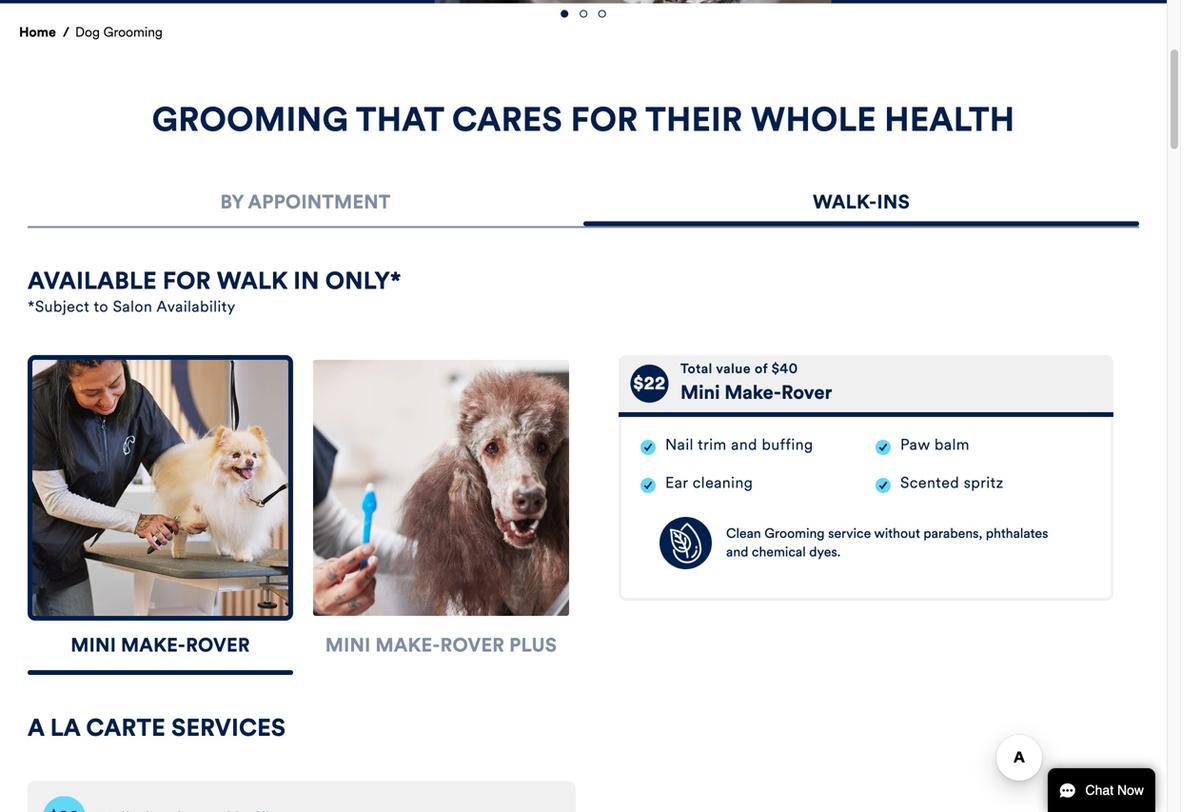 Task type: describe. For each thing, give the bounding box(es) containing it.
clean grooming service without parabens, phthalates and chemical dyes.
[[726, 525, 1049, 560]]

by
[[220, 191, 244, 214]]

ear cleaning
[[665, 473, 753, 492]]

paw
[[901, 435, 931, 454]]

their
[[646, 99, 743, 140]]

0 vertical spatial and
[[731, 435, 758, 454]]

grooming that cares for their whole health
[[152, 99, 1015, 140]]

mini inside total value of $40 mini make-rover
[[681, 381, 720, 404]]

1 vertical spatial grooming
[[152, 99, 349, 140]]

mini make-rover plus
[[325, 634, 557, 657]]

chemical
[[752, 544, 806, 560]]

grooming for dog grooming
[[103, 24, 163, 40]]

carte
[[86, 713, 166, 743]]

mini for mini make-rover plus
[[325, 634, 371, 657]]

$40
[[772, 360, 798, 377]]

balm
[[935, 435, 970, 454]]

to
[[94, 297, 109, 316]]

mini make-rover
[[71, 634, 250, 657]]

mini for mini make-rover
[[71, 634, 116, 657]]

dog grooming
[[75, 24, 163, 40]]

whole
[[751, 99, 877, 140]]

scented
[[901, 473, 960, 492]]

grooming for clean grooming service without parabens, phthalates and chemical dyes.
[[765, 525, 825, 542]]

walk-
[[813, 191, 877, 214]]

ins
[[877, 191, 910, 214]]

a la carte services
[[28, 713, 286, 743]]

by appointment
[[220, 191, 391, 214]]

a
[[28, 713, 44, 743]]

home
[[19, 24, 56, 40]]

dog
[[75, 24, 100, 40]]

only*
[[325, 266, 402, 296]]



Task type: vqa. For each thing, say whether or not it's contained in the screenshot.
the rightmost the make-
yes



Task type: locate. For each thing, give the bounding box(es) containing it.
grooming inside "clean grooming service without parabens, phthalates and chemical dyes."
[[765, 525, 825, 542]]

and down clean
[[726, 544, 749, 560]]

grooming up chemical
[[765, 525, 825, 542]]

availability
[[157, 297, 236, 316]]

0 horizontal spatial mini
[[71, 634, 116, 657]]

trim
[[698, 435, 727, 454]]

available
[[28, 266, 157, 296]]

walk
[[217, 266, 288, 296]]

grooming up by
[[152, 99, 349, 140]]

2 vertical spatial grooming
[[765, 525, 825, 542]]

clean
[[726, 525, 761, 542]]

spritz
[[964, 473, 1004, 492]]

ear
[[665, 473, 689, 492]]

for up availability
[[163, 266, 211, 296]]

0 horizontal spatial rover
[[186, 634, 250, 657]]

$22
[[634, 373, 666, 394]]

plus
[[509, 634, 557, 657]]

make-
[[725, 381, 782, 404]]

make- for mini make-rover plus
[[376, 634, 440, 657]]

1 vertical spatial and
[[726, 544, 749, 560]]

services
[[171, 713, 286, 743]]

of
[[755, 360, 768, 377]]

1 horizontal spatial mini
[[325, 634, 371, 657]]

2 rover from the left
[[440, 634, 505, 657]]

buffing
[[762, 435, 814, 454]]

dyes.
[[809, 544, 841, 560]]

and inside "clean grooming service without parabens, phthalates and chemical dyes."
[[726, 544, 749, 560]]

appointment
[[248, 191, 391, 214]]

total
[[681, 360, 713, 377]]

scented spritz
[[901, 473, 1004, 492]]

phthalates
[[986, 525, 1049, 542]]

rover
[[186, 634, 250, 657], [440, 634, 505, 657]]

that
[[356, 99, 444, 140]]

and
[[731, 435, 758, 454], [726, 544, 749, 560]]

0 vertical spatial for
[[571, 99, 638, 140]]

nail trim and buffing
[[665, 435, 814, 454]]

1 make- from the left
[[121, 634, 186, 657]]

paw balm
[[901, 435, 970, 454]]

0 horizontal spatial for
[[163, 266, 211, 296]]

grooming right 'dog'
[[103, 24, 163, 40]]

service
[[828, 525, 871, 542]]

without
[[874, 525, 920, 542]]

make-
[[121, 634, 186, 657], [376, 634, 440, 657]]

parabens,
[[924, 525, 983, 542]]

rover for mini make-rover
[[186, 634, 250, 657]]

la
[[50, 713, 80, 743]]

nail
[[665, 435, 694, 454]]

cleaning
[[693, 473, 753, 492]]

for
[[571, 99, 638, 140], [163, 266, 211, 296]]

0 vertical spatial grooming
[[103, 24, 163, 40]]

home link
[[19, 23, 72, 42]]

for left their
[[571, 99, 638, 140]]

health
[[885, 99, 1015, 140]]

grooming
[[103, 24, 163, 40], [152, 99, 349, 140], [765, 525, 825, 542]]

make- for mini make-rover
[[121, 634, 186, 657]]

mini
[[681, 381, 720, 404], [71, 634, 116, 657], [325, 634, 371, 657]]

*subject
[[28, 297, 90, 316]]

1 rover from the left
[[186, 634, 250, 657]]

cares
[[452, 99, 563, 140]]

0 horizontal spatial make-
[[121, 634, 186, 657]]

value
[[716, 360, 751, 377]]

walk-ins
[[813, 191, 910, 214]]

1 horizontal spatial make-
[[376, 634, 440, 657]]

and right trim
[[731, 435, 758, 454]]

rover left plus
[[440, 634, 505, 657]]

for inside available for walk in only* *subject to salon availability
[[163, 266, 211, 296]]

rover up services
[[186, 634, 250, 657]]

salon
[[113, 297, 153, 316]]

available for walk in only* *subject to salon availability
[[28, 266, 402, 316]]

in
[[293, 266, 320, 296]]

total value of $40 mini make-rover
[[681, 360, 832, 404]]

rover for mini make-rover plus
[[440, 634, 505, 657]]

2 make- from the left
[[376, 634, 440, 657]]

2 horizontal spatial mini
[[681, 381, 720, 404]]

1 horizontal spatial for
[[571, 99, 638, 140]]

1 vertical spatial for
[[163, 266, 211, 296]]

rover
[[782, 381, 832, 404]]

1 horizontal spatial rover
[[440, 634, 505, 657]]



